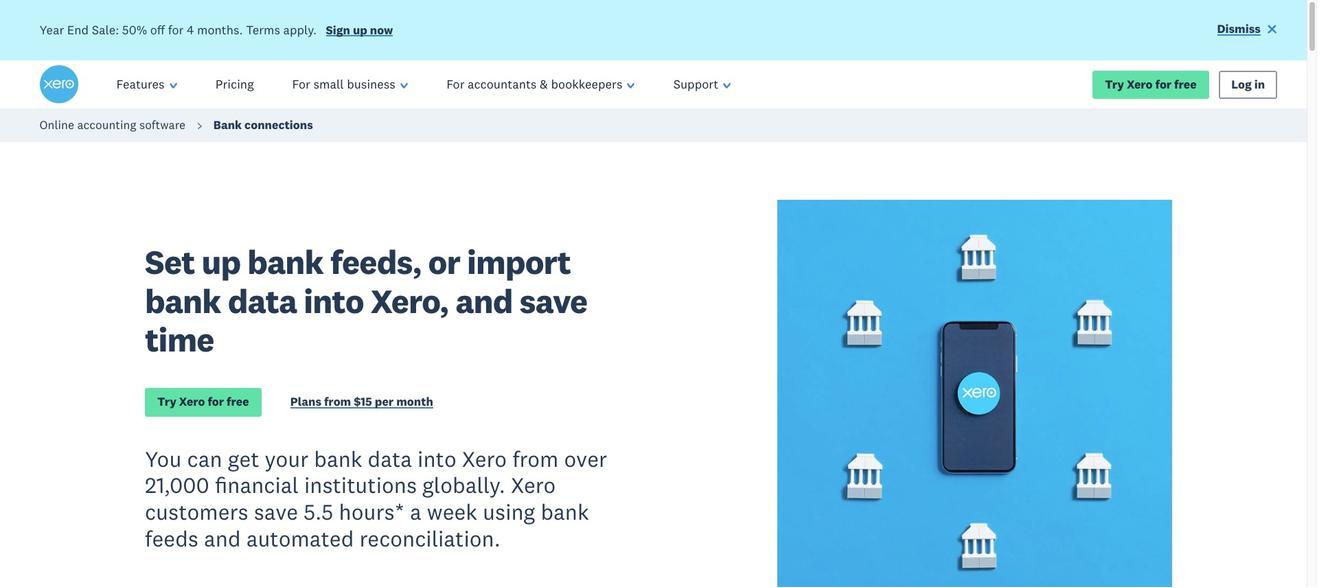 Task type: describe. For each thing, give the bounding box(es) containing it.
month
[[396, 395, 433, 410]]

try xero for free for plans from $15 per month
[[158, 395, 249, 410]]

up for sign
[[353, 22, 367, 38]]

into inside you can get your bank data into xero from over 21,000 financial institutions globally. xero customers save 5.5 hours* a week using bank feeds and automated reconciliation.
[[418, 445, 457, 472]]

connections
[[245, 118, 313, 133]]

sign up now link
[[326, 22, 393, 41]]

bank connections
[[213, 118, 313, 133]]

year
[[40, 22, 64, 38]]

online accounting software
[[40, 118, 186, 133]]

log in link
[[1219, 70, 1278, 99]]

data inside you can get your bank data into xero from over 21,000 financial institutions globally. xero customers save 5.5 hours* a week using bank feeds and automated reconciliation.
[[368, 445, 412, 472]]

plans
[[290, 395, 322, 410]]

using
[[483, 498, 535, 526]]

try xero for free link for plans from $15 per month
[[145, 388, 262, 417]]

save inside set up bank feeds, or import bank data into xero, and save time
[[520, 280, 588, 322]]

business
[[347, 76, 396, 92]]

you can get your bank data into xero from over 21,000 financial institutions globally. xero customers save 5.5 hours* a week using bank feeds and automated reconciliation.
[[145, 445, 607, 552]]

for for for small business
[[292, 76, 310, 92]]

21,000
[[145, 472, 209, 499]]

pricing
[[216, 76, 254, 92]]

50%
[[122, 22, 147, 38]]

get
[[228, 445, 259, 472]]

plans from $15 per month link
[[290, 395, 433, 413]]

your
[[265, 445, 309, 472]]

pricing link
[[196, 61, 273, 109]]

&
[[540, 76, 548, 92]]

for for for accountants & bookkeepers
[[447, 76, 465, 92]]

for for plans from $15 per month
[[208, 395, 224, 410]]

automated
[[246, 525, 354, 552]]

try for plans from $15 per month
[[158, 395, 177, 410]]

and inside you can get your bank data into xero from over 21,000 financial institutions globally. xero customers save 5.5 hours* a week using bank feeds and automated reconciliation.
[[204, 525, 241, 552]]

now
[[370, 22, 393, 38]]

customers
[[145, 498, 248, 526]]

$15
[[354, 395, 372, 410]]

software
[[139, 118, 186, 133]]

try for log in
[[1106, 77, 1125, 92]]

bank
[[213, 118, 242, 133]]

icons of bank buildings surround a mobile phone where the xero app receives bank feeds. image
[[777, 200, 1173, 587]]

in
[[1255, 77, 1265, 92]]

feeds
[[145, 525, 199, 552]]

for small business button
[[273, 61, 427, 109]]

dismiss
[[1218, 21, 1261, 36]]

bookkeepers
[[551, 76, 623, 92]]

free for log
[[1175, 77, 1197, 92]]

5.5
[[304, 498, 334, 526]]

small
[[314, 76, 344, 92]]

log in
[[1232, 77, 1265, 92]]

from inside you can get your bank data into xero from over 21,000 financial institutions globally. xero customers save 5.5 hours* a week using bank feeds and automated reconciliation.
[[513, 445, 559, 472]]

data inside set up bank feeds, or import bank data into xero, and save time
[[228, 280, 297, 322]]

support
[[674, 76, 719, 92]]

and inside set up bank feeds, or import bank data into xero, and save time
[[456, 280, 513, 322]]

free for plans
[[227, 395, 249, 410]]

set up bank feeds, or import bank data into xero, and save time
[[145, 241, 588, 361]]

per
[[375, 395, 394, 410]]

globally.
[[423, 472, 506, 499]]

up for set
[[202, 241, 241, 283]]

for for log in
[[1156, 77, 1172, 92]]

can
[[187, 445, 222, 472]]

for accountants & bookkeepers button
[[427, 61, 654, 109]]

xero,
[[371, 280, 449, 322]]



Task type: locate. For each thing, give the bounding box(es) containing it.
0 vertical spatial and
[[456, 280, 513, 322]]

2 horizontal spatial for
[[1156, 77, 1172, 92]]

try xero for free for log in
[[1106, 77, 1197, 92]]

1 horizontal spatial free
[[1175, 77, 1197, 92]]

from left the $15
[[324, 395, 351, 410]]

terms
[[246, 22, 280, 38]]

xero
[[1127, 77, 1153, 92], [179, 395, 205, 410], [462, 445, 507, 472], [511, 472, 556, 499]]

into inside set up bank feeds, or import bank data into xero, and save time
[[304, 280, 364, 322]]

0 vertical spatial up
[[353, 22, 367, 38]]

breadcrumbs element
[[0, 109, 1318, 142]]

1 vertical spatial save
[[254, 498, 298, 526]]

1 vertical spatial and
[[204, 525, 241, 552]]

data
[[228, 280, 297, 322], [368, 445, 412, 472]]

a
[[410, 498, 422, 526]]

for left accountants on the left top of page
[[447, 76, 465, 92]]

support button
[[654, 61, 750, 109]]

0 vertical spatial save
[[520, 280, 588, 322]]

up inside sign up now link
[[353, 22, 367, 38]]

1 vertical spatial into
[[418, 445, 457, 472]]

feeds,
[[330, 241, 421, 283]]

try xero for free
[[1106, 77, 1197, 92], [158, 395, 249, 410]]

0 horizontal spatial data
[[228, 280, 297, 322]]

0 horizontal spatial and
[[204, 525, 241, 552]]

months.
[[197, 22, 243, 38]]

1 horizontal spatial try xero for free link
[[1093, 70, 1210, 99]]

1 horizontal spatial save
[[520, 280, 588, 322]]

0 horizontal spatial try xero for free
[[158, 395, 249, 410]]

dismiss button
[[1218, 21, 1278, 40]]

1 vertical spatial try xero for free link
[[145, 388, 262, 417]]

and
[[456, 280, 513, 322], [204, 525, 241, 552]]

free left log
[[1175, 77, 1197, 92]]

for left the small
[[292, 76, 310, 92]]

or
[[428, 241, 460, 283]]

set
[[145, 241, 195, 283]]

1 vertical spatial try xero for free
[[158, 395, 249, 410]]

end
[[67, 22, 89, 38]]

xero homepage image
[[40, 65, 78, 104]]

0 vertical spatial try
[[1106, 77, 1125, 92]]

1 horizontal spatial and
[[456, 280, 513, 322]]

for small business
[[292, 76, 396, 92]]

accountants
[[468, 76, 537, 92]]

1 horizontal spatial try
[[1106, 77, 1125, 92]]

1 horizontal spatial try xero for free
[[1106, 77, 1197, 92]]

0 horizontal spatial save
[[254, 498, 298, 526]]

1 horizontal spatial into
[[418, 445, 457, 472]]

1 vertical spatial for
[[1156, 77, 1172, 92]]

from
[[324, 395, 351, 410], [513, 445, 559, 472]]

sign
[[326, 22, 350, 38]]

0 horizontal spatial for
[[292, 76, 310, 92]]

1 for from the left
[[292, 76, 310, 92]]

1 vertical spatial data
[[368, 445, 412, 472]]

free up get
[[227, 395, 249, 410]]

0 vertical spatial free
[[1175, 77, 1197, 92]]

4
[[187, 22, 194, 38]]

you
[[145, 445, 182, 472]]

save inside you can get your bank data into xero from over 21,000 financial institutions globally. xero customers save 5.5 hours* a week using bank feeds and automated reconciliation.
[[254, 498, 298, 526]]

2 vertical spatial for
[[208, 395, 224, 410]]

1 horizontal spatial up
[[353, 22, 367, 38]]

week
[[427, 498, 477, 526]]

bank connections link
[[213, 118, 313, 133]]

for
[[292, 76, 310, 92], [447, 76, 465, 92]]

online
[[40, 118, 74, 133]]

for accountants & bookkeepers
[[447, 76, 623, 92]]

0 vertical spatial try xero for free link
[[1093, 70, 1210, 99]]

up right set
[[202, 241, 241, 283]]

try
[[1106, 77, 1125, 92], [158, 395, 177, 410]]

from left over
[[513, 445, 559, 472]]

0 vertical spatial into
[[304, 280, 364, 322]]

0 horizontal spatial free
[[227, 395, 249, 410]]

0 horizontal spatial up
[[202, 241, 241, 283]]

reconciliation.
[[360, 525, 501, 552]]

log
[[1232, 77, 1252, 92]]

try xero for free link
[[1093, 70, 1210, 99], [145, 388, 262, 417]]

1 horizontal spatial for
[[208, 395, 224, 410]]

hours*
[[339, 498, 405, 526]]

sale:
[[92, 22, 119, 38]]

institutions
[[304, 472, 417, 499]]

sign up now
[[326, 22, 393, 38]]

plans from $15 per month
[[290, 395, 433, 410]]

up left "now"
[[353, 22, 367, 38]]

bank
[[247, 241, 323, 283], [145, 280, 221, 322], [314, 445, 362, 472], [541, 498, 589, 526]]

1 horizontal spatial from
[[513, 445, 559, 472]]

0 horizontal spatial try xero for free link
[[145, 388, 262, 417]]

1 vertical spatial from
[[513, 445, 559, 472]]

apply.
[[283, 22, 317, 38]]

0 vertical spatial try xero for free
[[1106, 77, 1197, 92]]

year end sale: 50% off for 4 months. terms apply.
[[40, 22, 317, 38]]

0 horizontal spatial from
[[324, 395, 351, 410]]

for inside dropdown button
[[292, 76, 310, 92]]

free
[[1175, 77, 1197, 92], [227, 395, 249, 410]]

1 horizontal spatial data
[[368, 445, 412, 472]]

accounting
[[77, 118, 136, 133]]

into
[[304, 280, 364, 322], [418, 445, 457, 472]]

0 horizontal spatial for
[[168, 22, 184, 38]]

financial
[[215, 472, 299, 499]]

online accounting software link
[[40, 118, 186, 133]]

up
[[353, 22, 367, 38], [202, 241, 241, 283]]

for inside dropdown button
[[447, 76, 465, 92]]

off
[[150, 22, 165, 38]]

2 for from the left
[[447, 76, 465, 92]]

over
[[564, 445, 607, 472]]

import
[[467, 241, 571, 283]]

features
[[116, 76, 165, 92]]

try xero for free link for log in
[[1093, 70, 1210, 99]]

save
[[520, 280, 588, 322], [254, 498, 298, 526]]

features button
[[97, 61, 196, 109]]

0 vertical spatial from
[[324, 395, 351, 410]]

1 vertical spatial try
[[158, 395, 177, 410]]

0 vertical spatial for
[[168, 22, 184, 38]]

0 vertical spatial data
[[228, 280, 297, 322]]

time
[[145, 319, 214, 361]]

for
[[168, 22, 184, 38], [1156, 77, 1172, 92], [208, 395, 224, 410]]

1 horizontal spatial for
[[447, 76, 465, 92]]

up inside set up bank feeds, or import bank data into xero, and save time
[[202, 241, 241, 283]]

0 horizontal spatial try
[[158, 395, 177, 410]]

0 horizontal spatial into
[[304, 280, 364, 322]]

1 vertical spatial up
[[202, 241, 241, 283]]

1 vertical spatial free
[[227, 395, 249, 410]]



Task type: vqa. For each thing, say whether or not it's contained in the screenshot.
Support dropdown button at the top of page
yes



